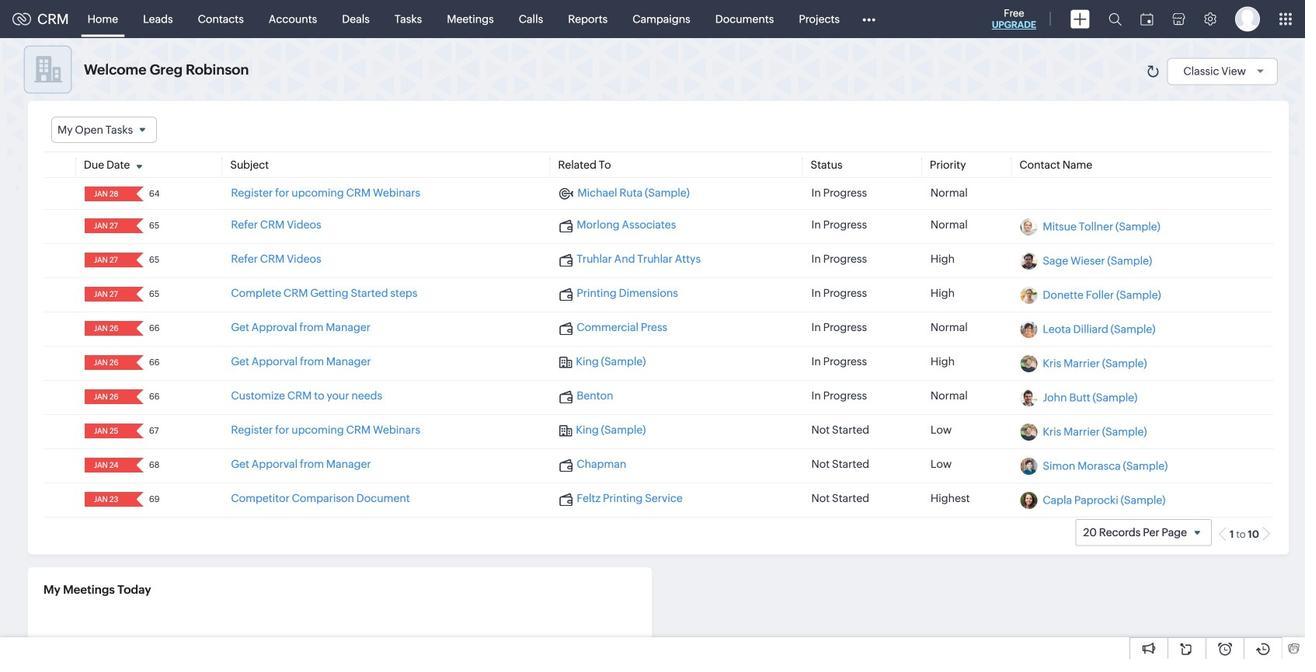 Task type: describe. For each thing, give the bounding box(es) containing it.
calendar image
[[1141, 13, 1154, 25]]

search element
[[1100, 0, 1132, 38]]

create menu element
[[1062, 0, 1100, 38]]

create menu image
[[1071, 10, 1091, 28]]

profile image
[[1236, 7, 1261, 31]]



Task type: vqa. For each thing, say whether or not it's contained in the screenshot.
PROFILE element
yes



Task type: locate. For each thing, give the bounding box(es) containing it.
profile element
[[1227, 0, 1270, 38]]

search image
[[1109, 12, 1122, 26]]

logo image
[[12, 13, 31, 25]]

Other Modules field
[[853, 7, 886, 31]]

None field
[[51, 117, 157, 143], [89, 187, 126, 201], [89, 219, 126, 233], [89, 253, 126, 268], [89, 287, 126, 302], [89, 321, 126, 336], [89, 355, 126, 370], [89, 390, 126, 404], [89, 424, 126, 439], [89, 458, 126, 473], [89, 492, 126, 507], [51, 117, 157, 143], [89, 187, 126, 201], [89, 219, 126, 233], [89, 253, 126, 268], [89, 287, 126, 302], [89, 321, 126, 336], [89, 355, 126, 370], [89, 390, 126, 404], [89, 424, 126, 439], [89, 458, 126, 473], [89, 492, 126, 507]]



